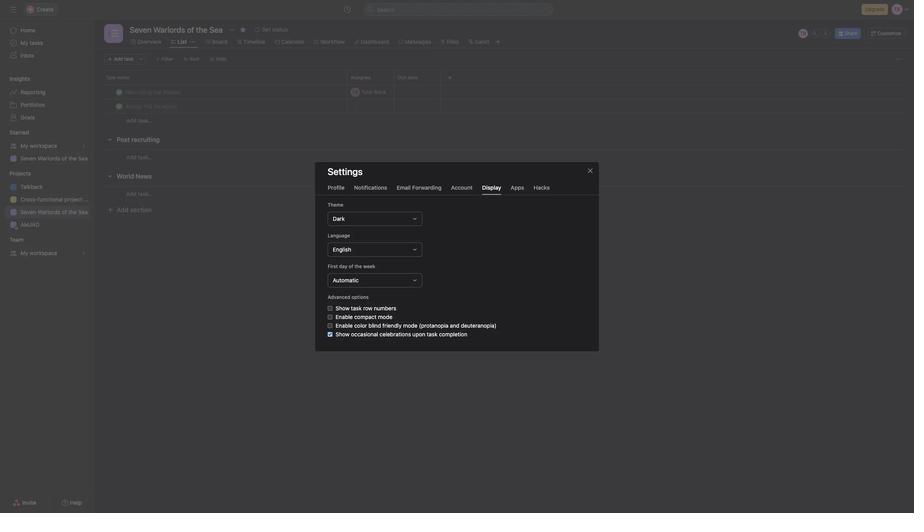 Task type: vqa. For each thing, say whether or not it's contained in the screenshot.
the Insights dropdown button
yes



Task type: describe. For each thing, give the bounding box(es) containing it.
the inside starred element
[[68, 155, 77, 162]]

add for the add task… button related to news
[[126, 190, 136, 197]]

compact
[[354, 313, 377, 320]]

goals
[[21, 114, 35, 121]]

day
[[339, 263, 347, 269]]

post recruiting button
[[117, 133, 160, 147]]

apps button
[[511, 184, 524, 195]]

2 vertical spatial of
[[349, 263, 353, 269]]

gantt link
[[469, 37, 489, 46]]

inbox link
[[5, 49, 90, 62]]

add task… button inside header untitled section 'tree grid'
[[126, 116, 153, 125]]

Assign HQ locations text field
[[124, 102, 179, 110]]

tasks
[[30, 39, 43, 46]]

timeline link
[[237, 37, 265, 46]]

add left 'section'
[[117, 206, 129, 213]]

board link
[[206, 37, 228, 46]]

dashboard
[[361, 38, 389, 45]]

overview
[[137, 38, 162, 45]]

portfolios
[[21, 101, 45, 108]]

share
[[845, 30, 858, 36]]

header untitled section tree grid
[[95, 85, 914, 128]]

english button
[[328, 242, 422, 257]]

Completed checkbox
[[114, 102, 124, 111]]

due date
[[398, 75, 418, 80]]

forwarding
[[412, 184, 442, 191]]

Completed checkbox
[[114, 87, 124, 97]]

upgrade
[[865, 6, 885, 12]]

cross-
[[21, 196, 38, 203]]

files link
[[441, 37, 459, 46]]

dashboard link
[[354, 37, 389, 46]]

add task… button for recruiting
[[126, 153, 153, 162]]

show for show occasional celebrations upon task completion
[[336, 331, 350, 337]]

color
[[354, 322, 367, 329]]

insights
[[9, 75, 30, 82]]

language
[[328, 233, 350, 238]]

profile
[[328, 184, 345, 191]]

my tasks
[[21, 39, 43, 46]]

row containing tb
[[95, 85, 914, 99]]

automatic
[[333, 277, 359, 283]]

add task… button for news
[[126, 190, 153, 198]]

account
[[451, 184, 473, 191]]

my workspace for 2nd my workspace link from the bottom
[[21, 142, 57, 149]]

task… for news
[[138, 190, 153, 197]]

projects button
[[0, 170, 31, 177]]

cross-functional project plan link
[[5, 193, 95, 206]]

reporting link
[[5, 86, 90, 99]]

messages link
[[399, 37, 431, 46]]

cross-functional project plan
[[21, 196, 95, 203]]

automatic button
[[328, 273, 422, 287]]

warlords for second seven warlords of the sea link from the top of the page
[[38, 209, 60, 215]]

share button
[[835, 28, 861, 39]]

hacks
[[534, 184, 550, 191]]

assignee
[[351, 75, 371, 80]]

Recruiting top Pirates text field
[[124, 88, 183, 96]]

my workspace for my workspace link within the teams element
[[21, 250, 57, 256]]

messages
[[405, 38, 431, 45]]

first
[[328, 263, 338, 269]]

timeline
[[243, 38, 265, 45]]

and
[[450, 322, 460, 329]]

show for show task row numbers
[[336, 305, 350, 311]]

seven for second seven warlords of the sea link from the top of the page
[[21, 209, 36, 215]]

world news button
[[117, 169, 152, 183]]

show task row numbers
[[336, 305, 396, 311]]

add section
[[117, 206, 152, 213]]

task name
[[106, 75, 129, 80]]

sea inside projects element
[[78, 209, 88, 215]]

deuteranopia)
[[461, 322, 497, 329]]

home link
[[5, 24, 90, 37]]

my for 2nd my workspace link from the bottom
[[21, 142, 28, 149]]

occasional
[[351, 331, 378, 337]]

add task
[[114, 56, 134, 62]]

section
[[130, 206, 152, 213]]

advanced
[[328, 294, 350, 300]]

due
[[398, 75, 407, 80]]

upgrade button
[[862, 4, 888, 15]]

enable color blind friendly mode (protanopia and deuteranopia)
[[336, 322, 497, 329]]

task… for recruiting
[[138, 154, 153, 160]]

talkback
[[21, 183, 43, 190]]

task for add
[[124, 56, 134, 62]]

Show task row numbers checkbox
[[328, 306, 333, 311]]

1 my workspace link from the top
[[5, 140, 90, 152]]

(protanopia
[[419, 322, 449, 329]]

0 vertical spatial mode
[[378, 313, 392, 320]]

Show occasional celebrations upon task completion checkbox
[[328, 332, 333, 337]]

options
[[352, 294, 369, 300]]

teams element
[[0, 233, 95, 261]]

apps
[[511, 184, 524, 191]]

show occasional celebrations upon task completion
[[336, 331, 467, 337]]

functional
[[38, 196, 63, 203]]

completed image
[[114, 102, 124, 111]]

portfolios link
[[5, 99, 90, 111]]

assign hq locations cell
[[95, 99, 348, 114]]

remove from starred image
[[240, 26, 246, 33]]

of inside starred element
[[62, 155, 67, 162]]

tb inside button
[[800, 30, 806, 36]]

close image
[[587, 167, 594, 174]]

theme
[[328, 202, 343, 208]]

notifications
[[354, 184, 387, 191]]

home
[[21, 27, 36, 34]]

workflow link
[[314, 37, 345, 46]]

my workspace link inside teams element
[[5, 247, 90, 260]]

warlords for seven warlords of the sea link within the starred element
[[38, 155, 60, 162]]

overview link
[[131, 37, 162, 46]]

notifications button
[[354, 184, 387, 195]]

workspace for my workspace link within the teams element
[[30, 250, 57, 256]]

project
[[64, 196, 82, 203]]

invite
[[22, 499, 36, 506]]

add for the add task… button inside the header untitled section 'tree grid'
[[126, 117, 136, 124]]

task… inside header untitled section 'tree grid'
[[138, 117, 153, 124]]

advanced options
[[328, 294, 369, 300]]

inbox
[[21, 52, 34, 59]]

1 add task… row from the top
[[95, 113, 914, 128]]

gantt
[[475, 38, 489, 45]]

enable for enable compact mode
[[336, 313, 353, 320]]

my for my tasks link
[[21, 39, 28, 46]]

display
[[482, 184, 501, 191]]

team
[[9, 236, 24, 243]]

tyler black
[[362, 89, 386, 95]]

Enable color blind friendly mode (protanopia and deuteranopia) checkbox
[[328, 323, 333, 328]]

seven warlords of the sea inside starred element
[[21, 155, 88, 162]]

seven for seven warlords of the sea link within the starred element
[[21, 155, 36, 162]]

goals link
[[5, 111, 90, 124]]



Task type: locate. For each thing, give the bounding box(es) containing it.
my left tasks
[[21, 39, 28, 46]]

row containing task name
[[95, 70, 914, 85]]

1 vertical spatial task
[[351, 305, 362, 311]]

world
[[117, 173, 134, 180]]

0 vertical spatial the
[[68, 155, 77, 162]]

task… down recruiting
[[138, 154, 153, 160]]

files
[[447, 38, 459, 45]]

my inside my tasks link
[[21, 39, 28, 46]]

task… up 'section'
[[138, 190, 153, 197]]

add up the add section button at the top left of page
[[126, 190, 136, 197]]

news
[[136, 173, 152, 180]]

mode
[[378, 313, 392, 320], [403, 322, 418, 329]]

tb
[[800, 30, 806, 36], [352, 89, 358, 95]]

insights button
[[0, 75, 30, 83]]

1 horizontal spatial task
[[351, 305, 362, 311]]

collapse task list for this section image
[[106, 173, 113, 179]]

seven warlords of the sea
[[21, 155, 88, 162], [21, 209, 88, 215]]

2 my from the top
[[21, 142, 28, 149]]

1 vertical spatial tb
[[352, 89, 358, 95]]

projects
[[9, 170, 31, 177]]

0 vertical spatial add task…
[[126, 117, 153, 124]]

mode down numbers
[[378, 313, 392, 320]]

2 vertical spatial task
[[427, 331, 438, 337]]

seven warlords of the sea link up talkback link
[[5, 152, 90, 165]]

1 seven from the top
[[21, 155, 36, 162]]

0 vertical spatial seven warlords of the sea
[[21, 155, 88, 162]]

my workspace down "team"
[[21, 250, 57, 256]]

black
[[374, 89, 386, 95]]

calendar
[[281, 38, 305, 45]]

0 horizontal spatial task
[[124, 56, 134, 62]]

account button
[[451, 184, 473, 195]]

dark
[[333, 215, 345, 222]]

add task… row for post recruiting
[[95, 149, 914, 164]]

1 vertical spatial task…
[[138, 154, 153, 160]]

seven warlords of the sea link down functional
[[5, 206, 90, 219]]

settings
[[328, 166, 363, 177]]

3 add task… button from the top
[[126, 190, 153, 198]]

the up talkback link
[[68, 155, 77, 162]]

2 seven from the top
[[21, 209, 36, 215]]

2 add task… from the top
[[126, 154, 153, 160]]

friendly
[[383, 322, 402, 329]]

my tasks link
[[5, 37, 90, 49]]

warlords up talkback link
[[38, 155, 60, 162]]

the left week
[[355, 263, 362, 269]]

show down 'advanced'
[[336, 305, 350, 311]]

workspace down goals link
[[30, 142, 57, 149]]

starred
[[9, 129, 29, 136]]

week
[[363, 263, 375, 269]]

0 vertical spatial warlords
[[38, 155, 60, 162]]

0 vertical spatial seven warlords of the sea link
[[5, 152, 90, 165]]

show
[[336, 305, 350, 311], [336, 331, 350, 337]]

world news
[[117, 173, 152, 180]]

0 vertical spatial seven
[[21, 155, 36, 162]]

1 vertical spatial seven warlords of the sea
[[21, 209, 88, 215]]

1 horizontal spatial mode
[[403, 322, 418, 329]]

seven down cross-
[[21, 209, 36, 215]]

2 vertical spatial my
[[21, 250, 28, 256]]

2 seven warlords of the sea from the top
[[21, 209, 88, 215]]

display button
[[482, 184, 501, 195]]

1 seven warlords of the sea link from the top
[[5, 152, 90, 165]]

numbers
[[374, 305, 396, 311]]

warlords inside projects element
[[38, 209, 60, 215]]

1 add task… button from the top
[[126, 116, 153, 125]]

english
[[333, 246, 351, 253]]

blind
[[369, 322, 381, 329]]

1 sea from the top
[[78, 155, 88, 162]]

add task… row for world news
[[95, 186, 914, 201]]

1 task… from the top
[[138, 117, 153, 124]]

add task…
[[126, 117, 153, 124], [126, 154, 153, 160], [126, 190, 153, 197]]

of
[[62, 155, 67, 162], [62, 209, 67, 215], [349, 263, 353, 269]]

0 vertical spatial my workspace
[[21, 142, 57, 149]]

task down (protanopia
[[427, 331, 438, 337]]

seven warlords of the sea up talkback link
[[21, 155, 88, 162]]

add task… button down the post recruiting button on the left top of the page
[[126, 153, 153, 162]]

1 vertical spatial add task… button
[[126, 153, 153, 162]]

dark button
[[328, 212, 422, 226]]

of up talkback link
[[62, 155, 67, 162]]

collapse task list for this section image
[[106, 136, 113, 143]]

2 add task… button from the top
[[126, 153, 153, 162]]

1 vertical spatial show
[[336, 331, 350, 337]]

add task… button
[[126, 116, 153, 125], [126, 153, 153, 162], [126, 190, 153, 198]]

task…
[[138, 117, 153, 124], [138, 154, 153, 160], [138, 190, 153, 197]]

of inside projects element
[[62, 209, 67, 215]]

starred element
[[0, 125, 95, 166]]

2 workspace from the top
[[30, 250, 57, 256]]

1 warlords from the top
[[38, 155, 60, 162]]

list image
[[109, 29, 118, 38]]

1 vertical spatial warlords
[[38, 209, 60, 215]]

0 vertical spatial sea
[[78, 155, 88, 162]]

the
[[68, 155, 77, 162], [68, 209, 77, 215], [355, 263, 362, 269]]

1 vertical spatial my
[[21, 142, 28, 149]]

0 vertical spatial add task… row
[[95, 113, 914, 128]]

None text field
[[128, 22, 225, 37]]

2 horizontal spatial task
[[427, 331, 438, 337]]

mode up upon
[[403, 322, 418, 329]]

1 vertical spatial seven
[[21, 209, 36, 215]]

0 horizontal spatial tb
[[352, 89, 358, 95]]

0 vertical spatial workspace
[[30, 142, 57, 149]]

2 sea from the top
[[78, 209, 88, 215]]

0 vertical spatial add task… button
[[126, 116, 153, 125]]

2 task… from the top
[[138, 154, 153, 160]]

add task… down assign hq locations text field
[[126, 117, 153, 124]]

post recruiting
[[117, 136, 160, 143]]

my workspace link down amjad 'link'
[[5, 247, 90, 260]]

my for my workspace link within the teams element
[[21, 250, 28, 256]]

my workspace
[[21, 142, 57, 149], [21, 250, 57, 256]]

2 my workspace from the top
[[21, 250, 57, 256]]

my workspace link down goals link
[[5, 140, 90, 152]]

2 vertical spatial add task… row
[[95, 186, 914, 201]]

show right show occasional celebrations upon task completion "checkbox"
[[336, 331, 350, 337]]

amjad
[[21, 221, 39, 228]]

the inside projects element
[[68, 209, 77, 215]]

2 vertical spatial the
[[355, 263, 362, 269]]

date
[[408, 75, 418, 80]]

1 vertical spatial workspace
[[30, 250, 57, 256]]

tyler
[[362, 89, 373, 95]]

add task… for news
[[126, 190, 153, 197]]

1 add task… from the top
[[126, 117, 153, 124]]

tb button
[[799, 29, 808, 38]]

2 enable from the top
[[336, 322, 353, 329]]

2 vertical spatial add task…
[[126, 190, 153, 197]]

hacks button
[[534, 184, 550, 195]]

task up name at the top of the page
[[124, 56, 134, 62]]

0 vertical spatial tb
[[800, 30, 806, 36]]

add task… button down assign hq locations text field
[[126, 116, 153, 125]]

seven warlords of the sea down cross-functional project plan
[[21, 209, 88, 215]]

1 workspace from the top
[[30, 142, 57, 149]]

workflow
[[320, 38, 345, 45]]

seven warlords of the sea inside projects element
[[21, 209, 88, 215]]

3 task… from the top
[[138, 190, 153, 197]]

2 vertical spatial add task… button
[[126, 190, 153, 198]]

projects element
[[0, 166, 95, 233]]

amjad link
[[5, 219, 90, 231]]

add up post recruiting in the top of the page
[[126, 117, 136, 124]]

seven inside projects element
[[21, 209, 36, 215]]

global element
[[0, 19, 95, 67]]

calendar link
[[275, 37, 305, 46]]

1 vertical spatial the
[[68, 209, 77, 215]]

1 seven warlords of the sea from the top
[[21, 155, 88, 162]]

talkback link
[[5, 181, 90, 193]]

enable for enable color blind friendly mode (protanopia and deuteranopia)
[[336, 322, 353, 329]]

recruiting top pirates cell
[[95, 85, 348, 99]]

list link
[[171, 37, 187, 46]]

1 enable from the top
[[336, 313, 353, 320]]

1 my workspace from the top
[[21, 142, 57, 149]]

3 add task… row from the top
[[95, 186, 914, 201]]

task left row
[[351, 305, 362, 311]]

tb inside header untitled section 'tree grid'
[[352, 89, 358, 95]]

task inside add task button
[[124, 56, 134, 62]]

1 vertical spatial add task… row
[[95, 149, 914, 164]]

Enable compact mode checkbox
[[328, 315, 333, 319]]

1 vertical spatial add task…
[[126, 154, 153, 160]]

0 vertical spatial enable
[[336, 313, 353, 320]]

1 vertical spatial seven warlords of the sea link
[[5, 206, 90, 219]]

1 vertical spatial enable
[[336, 322, 353, 329]]

0 vertical spatial my
[[21, 39, 28, 46]]

post
[[117, 136, 130, 143]]

completion
[[439, 331, 467, 337]]

add for recruiting the add task… button
[[126, 154, 136, 160]]

1 my from the top
[[21, 39, 28, 46]]

email forwarding button
[[397, 184, 442, 195]]

name
[[117, 75, 129, 80]]

invite button
[[8, 496, 41, 510]]

0 vertical spatial my workspace link
[[5, 140, 90, 152]]

completed image
[[114, 87, 124, 97]]

add task… down the post recruiting button on the left top of the page
[[126, 154, 153, 160]]

enable right enable color blind friendly mode (protanopia and deuteranopia) checkbox
[[336, 322, 353, 329]]

0 vertical spatial task
[[124, 56, 134, 62]]

add up task name
[[114, 56, 123, 62]]

my down "team"
[[21, 250, 28, 256]]

3 my from the top
[[21, 250, 28, 256]]

seven inside starred element
[[21, 155, 36, 162]]

plan
[[84, 196, 95, 203]]

2 show from the top
[[336, 331, 350, 337]]

email forwarding
[[397, 184, 442, 191]]

workspace for 2nd my workspace link from the bottom
[[30, 142, 57, 149]]

add task button
[[104, 54, 137, 65]]

2 vertical spatial task…
[[138, 190, 153, 197]]

my workspace inside teams element
[[21, 250, 57, 256]]

2 add task… row from the top
[[95, 149, 914, 164]]

sea inside starred element
[[78, 155, 88, 162]]

1 horizontal spatial tb
[[800, 30, 806, 36]]

seven up projects
[[21, 155, 36, 162]]

seven
[[21, 155, 36, 162], [21, 209, 36, 215]]

add task… up 'section'
[[126, 190, 153, 197]]

row
[[95, 70, 914, 85], [104, 84, 905, 85], [95, 85, 914, 99], [95, 99, 914, 114]]

insights element
[[0, 72, 95, 125]]

warlords inside starred element
[[38, 155, 60, 162]]

task… down assign hq locations text field
[[138, 117, 153, 124]]

email
[[397, 184, 411, 191]]

enable
[[336, 313, 353, 320], [336, 322, 353, 329]]

add down the post recruiting button on the left top of the page
[[126, 154, 136, 160]]

of right day at the bottom of page
[[349, 263, 353, 269]]

my workspace down starred at top
[[21, 142, 57, 149]]

the down project
[[68, 209, 77, 215]]

my down starred at top
[[21, 142, 28, 149]]

add task… inside header untitled section 'tree grid'
[[126, 117, 153, 124]]

my inside starred element
[[21, 142, 28, 149]]

task
[[106, 75, 116, 80]]

enable right 'enable compact mode' option
[[336, 313, 353, 320]]

add task… row
[[95, 113, 914, 128], [95, 149, 914, 164], [95, 186, 914, 201]]

0 vertical spatial of
[[62, 155, 67, 162]]

my workspace inside starred element
[[21, 142, 57, 149]]

3 add task… from the top
[[126, 190, 153, 197]]

workspace inside starred element
[[30, 142, 57, 149]]

task for show
[[351, 305, 362, 311]]

my inside teams element
[[21, 250, 28, 256]]

2 seven warlords of the sea link from the top
[[5, 206, 90, 219]]

workspace inside teams element
[[30, 250, 57, 256]]

0 horizontal spatial mode
[[378, 313, 392, 320]]

2 warlords from the top
[[38, 209, 60, 215]]

board
[[212, 38, 228, 45]]

2 my workspace link from the top
[[5, 247, 90, 260]]

hide sidebar image
[[10, 6, 17, 13]]

1 show from the top
[[336, 305, 350, 311]]

seven warlords of the sea link
[[5, 152, 90, 165], [5, 206, 90, 219]]

1 vertical spatial sea
[[78, 209, 88, 215]]

workspace down amjad 'link'
[[30, 250, 57, 256]]

1 vertical spatial of
[[62, 209, 67, 215]]

upon
[[413, 331, 425, 337]]

of down cross-functional project plan
[[62, 209, 67, 215]]

0 vertical spatial task…
[[138, 117, 153, 124]]

add inside header untitled section 'tree grid'
[[126, 117, 136, 124]]

enable compact mode
[[336, 313, 392, 320]]

warlords down "cross-functional project plan" link
[[38, 209, 60, 215]]

starred button
[[0, 129, 29, 136]]

add task… button up 'section'
[[126, 190, 153, 198]]

1 vertical spatial mode
[[403, 322, 418, 329]]

1 vertical spatial my workspace link
[[5, 247, 90, 260]]

add section button
[[104, 203, 155, 217]]

0 vertical spatial show
[[336, 305, 350, 311]]

add task… for recruiting
[[126, 154, 153, 160]]

1 vertical spatial my workspace
[[21, 250, 57, 256]]

profile button
[[328, 184, 345, 195]]

seven warlords of the sea link inside starred element
[[5, 152, 90, 165]]



